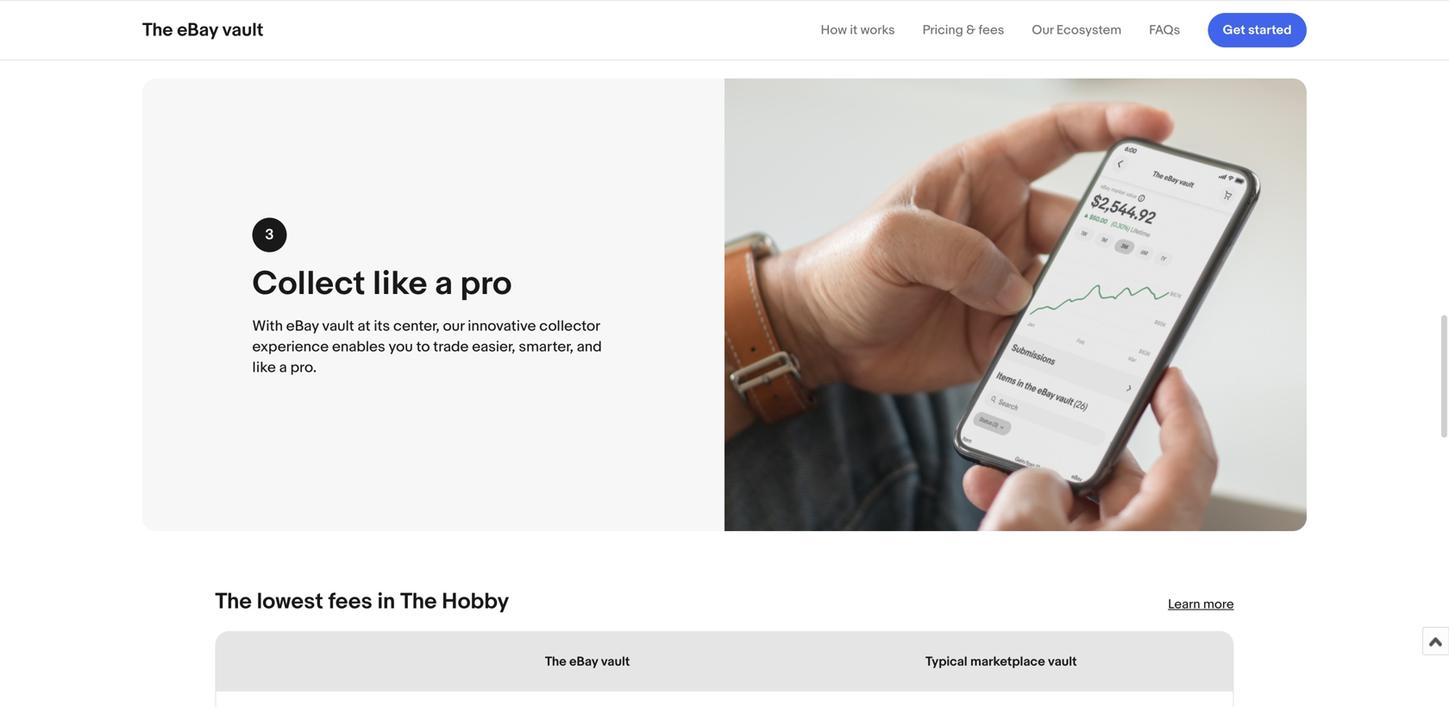 Task type: vqa. For each thing, say whether or not it's contained in the screenshot.
Oculus/Meta link
no



Task type: describe. For each thing, give the bounding box(es) containing it.
hobby
[[442, 589, 509, 616]]

typical
[[926, 655, 968, 670]]

in
[[377, 589, 395, 616]]

our
[[1032, 22, 1054, 38]]

collect like a pro
[[252, 265, 512, 305]]

our
[[443, 317, 465, 336]]

enables
[[332, 338, 385, 356]]

&
[[967, 22, 976, 38]]

1 vertical spatial ebay vault collector experience image
[[725, 79, 1307, 532]]

started
[[1249, 22, 1292, 38]]

a inside with ebay vault at its center, our innovative collector experience enables you to trade easier, smarter, and like a pro.
[[279, 359, 287, 377]]

the lowest fees in the hobby
[[215, 589, 509, 616]]

learn more
[[1169, 597, 1235, 613]]

get started link
[[1208, 13, 1307, 47]]

faqs link
[[1150, 22, 1181, 38]]

at
[[358, 317, 371, 336]]

0 vertical spatial ebay vault collector experience image
[[142, 0, 725, 58]]

get
[[1223, 22, 1246, 38]]

our ecosystem
[[1032, 22, 1122, 38]]

how
[[821, 22, 847, 38]]

typical marketplace vault
[[926, 655, 1077, 670]]

lowest
[[257, 589, 323, 616]]

collector
[[540, 317, 600, 336]]

experience
[[252, 338, 329, 356]]

you
[[389, 338, 413, 356]]

0 horizontal spatial ebay
[[177, 19, 218, 41]]

fees for &
[[979, 22, 1005, 38]]

get started
[[1223, 22, 1292, 38]]

and
[[577, 338, 602, 356]]



Task type: locate. For each thing, give the bounding box(es) containing it.
1 vertical spatial a
[[279, 359, 287, 377]]

the ebay vault
[[142, 19, 264, 41], [545, 655, 630, 670]]

1 horizontal spatial fees
[[979, 22, 1005, 38]]

vault
[[222, 19, 264, 41], [322, 317, 354, 336], [601, 655, 630, 670], [1048, 655, 1077, 670]]

a left the pro.
[[279, 359, 287, 377]]

ebay vault collector experience image
[[142, 0, 725, 58], [725, 79, 1307, 532]]

0 vertical spatial ebay
[[177, 19, 218, 41]]

the
[[142, 19, 173, 41], [215, 589, 252, 616], [400, 589, 437, 616], [545, 655, 567, 670]]

3
[[265, 226, 274, 244]]

how it works
[[821, 22, 895, 38]]

fees left "in"
[[328, 589, 373, 616]]

trade
[[433, 338, 469, 356]]

like up center,
[[373, 265, 427, 305]]

pricing
[[923, 22, 964, 38]]

vault inside with ebay vault at its center, our innovative collector experience enables you to trade easier, smarter, and like a pro.
[[322, 317, 354, 336]]

our ecosystem link
[[1032, 22, 1122, 38]]

1 vertical spatial fees
[[328, 589, 373, 616]]

learn
[[1169, 597, 1201, 613]]

ebay
[[177, 19, 218, 41], [286, 317, 319, 336], [570, 655, 598, 670]]

1 horizontal spatial a
[[435, 265, 453, 305]]

faqs
[[1150, 22, 1181, 38]]

0 horizontal spatial the ebay vault
[[142, 19, 264, 41]]

marketplace
[[971, 655, 1046, 670]]

a
[[435, 265, 453, 305], [279, 359, 287, 377]]

pricing & fees
[[923, 22, 1005, 38]]

0 horizontal spatial a
[[279, 359, 287, 377]]

0 horizontal spatial like
[[252, 359, 276, 377]]

pro
[[460, 265, 512, 305]]

1 horizontal spatial ebay
[[286, 317, 319, 336]]

1 horizontal spatial the ebay vault
[[545, 655, 630, 670]]

pricing & fees link
[[923, 22, 1005, 38]]

0 horizontal spatial fees
[[328, 589, 373, 616]]

fees for lowest
[[328, 589, 373, 616]]

its
[[374, 317, 390, 336]]

it
[[850, 22, 858, 38]]

1 vertical spatial ebay
[[286, 317, 319, 336]]

like inside with ebay vault at its center, our innovative collector experience enables you to trade easier, smarter, and like a pro.
[[252, 359, 276, 377]]

smarter,
[[519, 338, 574, 356]]

to
[[416, 338, 430, 356]]

0 vertical spatial a
[[435, 265, 453, 305]]

ecosystem
[[1057, 22, 1122, 38]]

1 vertical spatial like
[[252, 359, 276, 377]]

2 horizontal spatial ebay
[[570, 655, 598, 670]]

more
[[1204, 597, 1235, 613]]

like down the experience
[[252, 359, 276, 377]]

innovative
[[468, 317, 536, 336]]

fees right &
[[979, 22, 1005, 38]]

2 vertical spatial ebay
[[570, 655, 598, 670]]

works
[[861, 22, 895, 38]]

collect
[[252, 265, 366, 305]]

center,
[[393, 317, 440, 336]]

how it works link
[[821, 22, 895, 38]]

ebay inside with ebay vault at its center, our innovative collector experience enables you to trade easier, smarter, and like a pro.
[[286, 317, 319, 336]]

pro.
[[290, 359, 317, 377]]

a left the pro
[[435, 265, 453, 305]]

0 vertical spatial the ebay vault
[[142, 19, 264, 41]]

fees
[[979, 22, 1005, 38], [328, 589, 373, 616]]

with ebay vault at its center, our innovative collector experience enables you to trade easier, smarter, and like a pro.
[[252, 317, 602, 377]]

1 vertical spatial the ebay vault
[[545, 655, 630, 670]]

with
[[252, 317, 283, 336]]

0 vertical spatial fees
[[979, 22, 1005, 38]]

easier,
[[472, 338, 516, 356]]

0 vertical spatial like
[[373, 265, 427, 305]]

1 horizontal spatial like
[[373, 265, 427, 305]]

learn more link
[[1169, 597, 1235, 613]]

like
[[373, 265, 427, 305], [252, 359, 276, 377]]



